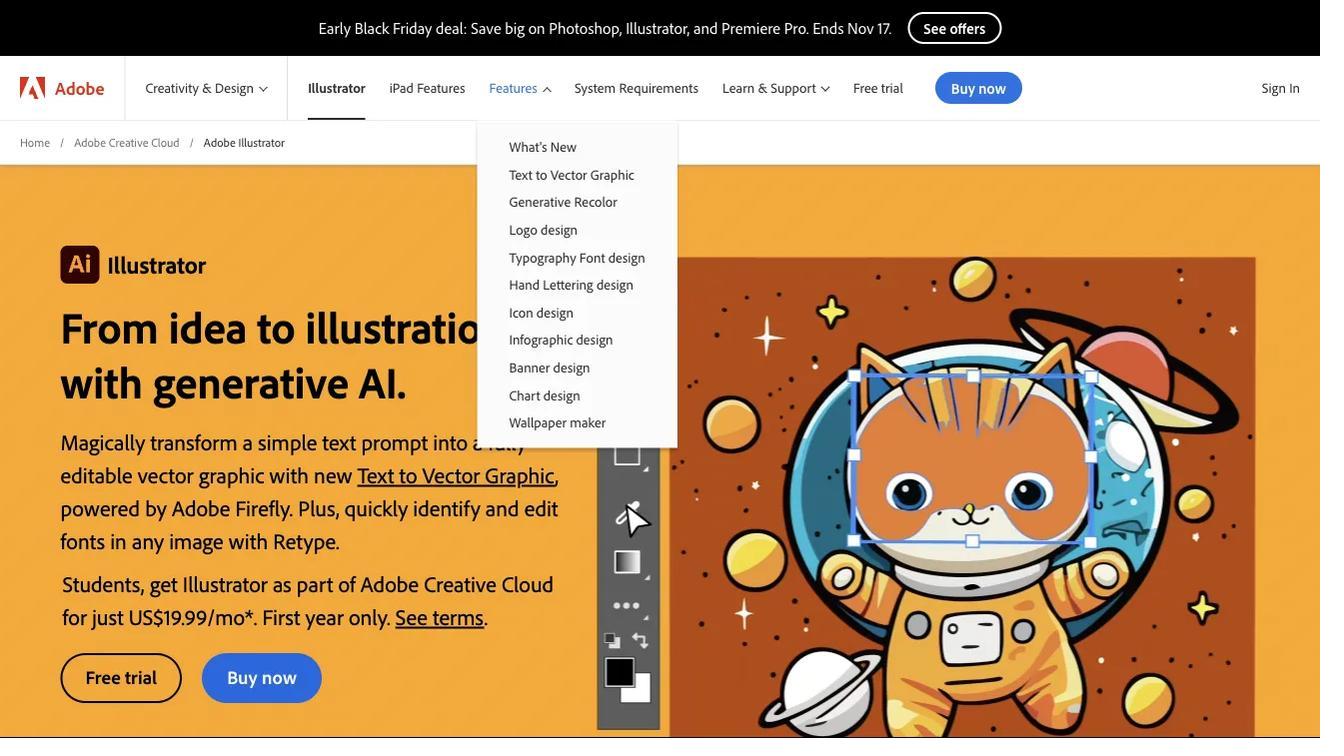 Task type: describe. For each thing, give the bounding box(es) containing it.
learn & support button
[[711, 56, 841, 120]]

17.
[[878, 18, 892, 38]]

group containing what's new
[[477, 120, 677, 448]]

ipad features
[[389, 79, 465, 97]]

typography font design link
[[477, 243, 677, 271]]

fully
[[488, 428, 526, 456]]

in
[[1289, 79, 1300, 96]]

plus,
[[298, 494, 339, 522]]

editable
[[60, 461, 132, 489]]

illustrator down design
[[238, 134, 285, 149]]

magically
[[60, 428, 145, 456]]

graphic
[[199, 461, 264, 489]]

just
[[92, 603, 124, 631]]

.
[[484, 603, 488, 631]]

in
[[110, 527, 127, 555]]

ipad features link
[[377, 56, 477, 120]]

logo design
[[509, 221, 578, 238]]

illustrator link
[[288, 56, 377, 120]]

deal:
[[436, 18, 467, 38]]

0 vertical spatial text to vector graphic
[[509, 165, 634, 183]]

chart design link
[[477, 381, 677, 409]]

adobe illustrator
[[204, 134, 285, 149]]

vector inside group
[[550, 165, 587, 183]]

prompt
[[361, 428, 428, 456]]

infographic design link
[[477, 326, 677, 354]]

logo
[[509, 221, 537, 238]]

requirements
[[619, 79, 699, 97]]

generative recolor
[[509, 193, 617, 211]]

2 a from the left
[[473, 428, 483, 456]]

any
[[132, 527, 164, 555]]

design for icon design
[[536, 303, 573, 321]]

illustration
[[305, 299, 505, 355]]

home
[[20, 134, 50, 149]]

text
[[322, 428, 356, 456]]

quickly
[[345, 494, 408, 522]]

adobe for adobe creative cloud
[[74, 134, 106, 149]]

1 horizontal spatial free trial
[[853, 79, 903, 97]]

system requirements link
[[563, 56, 711, 120]]

now
[[262, 665, 297, 689]]

design for logo design
[[541, 221, 578, 238]]

buy now
[[227, 665, 297, 689]]

magically transform a simple text prompt into a fully editable vector graphic   with new
[[60, 428, 526, 489]]

early black friday deal: save big on photoshop, illustrator, and premiere pro. ends nov 17.
[[318, 18, 892, 38]]

design inside typography font design link
[[608, 248, 645, 266]]

first
[[262, 603, 300, 631]]

lettering
[[543, 276, 593, 293]]

1 horizontal spatial free
[[853, 79, 878, 97]]

ends
[[813, 18, 844, 38]]

creativity & design
[[145, 79, 254, 97]]

1 features from the left
[[417, 79, 465, 97]]

generative recolor link
[[477, 188, 677, 216]]

1 horizontal spatial text
[[509, 165, 533, 183]]

on
[[528, 18, 545, 38]]

logo design link
[[477, 216, 677, 243]]

black
[[355, 18, 389, 38]]

0 horizontal spatial text
[[357, 461, 394, 489]]

photoshop,
[[549, 18, 622, 38]]

students, get illustrator as part of adobe creative cloud for just us$19.99/mo*. first year   only.
[[62, 570, 554, 631]]

illustrator up "from"
[[107, 249, 206, 280]]

with inside from idea to illustration with generative ai.
[[60, 354, 143, 410]]

design for chart design
[[543, 386, 580, 404]]

us$19.99/mo*.
[[129, 603, 257, 631]]

font
[[579, 248, 605, 266]]

sign in
[[1262, 79, 1300, 96]]

buy
[[227, 665, 257, 689]]

home link
[[20, 134, 50, 151]]

,
[[555, 461, 559, 489]]

banner design link
[[477, 354, 677, 381]]

design
[[215, 79, 254, 97]]

features inside dropdown button
[[489, 79, 537, 97]]

generative
[[509, 193, 571, 211]]

see
[[396, 603, 428, 631]]

1 a from the left
[[243, 428, 253, 456]]

into
[[433, 428, 468, 456]]

what's
[[509, 138, 547, 155]]

hand lettering design link
[[477, 271, 677, 298]]

pro.
[[784, 18, 809, 38]]

typography
[[509, 248, 576, 266]]

1 horizontal spatial to
[[399, 461, 417, 489]]

early
[[318, 18, 351, 38]]

for
[[62, 603, 87, 631]]

only.
[[349, 603, 390, 631]]

1 vertical spatial trial
[[125, 665, 157, 689]]

adobe link
[[0, 56, 124, 120]]

what's new link
[[477, 133, 677, 160]]

, powered by   adobe firefly. plus, quickly identify and edit fonts in any image with retype.
[[60, 461, 559, 555]]

with inside magically transform a simple text prompt into a fully editable vector graphic   with new
[[269, 461, 309, 489]]

image
[[169, 527, 224, 555]]

retype.
[[273, 527, 340, 555]]

system requirements
[[575, 79, 699, 97]]

idea
[[169, 299, 247, 355]]

0 horizontal spatial free trial
[[85, 665, 157, 689]]

fonts
[[60, 527, 105, 555]]

learn
[[723, 79, 755, 97]]

infographic
[[509, 331, 573, 348]]



Task type: locate. For each thing, give the bounding box(es) containing it.
part
[[297, 570, 333, 598]]

text to vector graphic link down into on the left bottom
[[357, 461, 555, 489]]

1 & from the left
[[202, 79, 212, 97]]

& for creativity
[[202, 79, 212, 97]]

1 vertical spatial cloud
[[502, 570, 554, 598]]

with down firefly.
[[229, 527, 268, 555]]

1 horizontal spatial with
[[229, 527, 268, 555]]

recolor
[[574, 193, 617, 211]]

a up graphic
[[243, 428, 253, 456]]

by
[[145, 494, 167, 522]]

1 horizontal spatial graphic
[[590, 165, 634, 183]]

friday
[[393, 18, 432, 38]]

0 vertical spatial trial
[[881, 79, 903, 97]]

1 vertical spatial free trial link
[[60, 653, 182, 703]]

design inside banner design link
[[553, 359, 590, 376]]

support
[[771, 79, 816, 97]]

to inside from idea to illustration with generative ai.
[[257, 299, 295, 355]]

free trial down 17. on the top
[[853, 79, 903, 97]]

cloud inside students, get illustrator as part of adobe creative cloud for just us$19.99/mo*. first year   only.
[[502, 570, 554, 598]]

cloud inside "adobe creative cloud" link
[[151, 134, 180, 149]]

& inside dropdown button
[[202, 79, 212, 97]]

ipad
[[389, 79, 414, 97]]

get
[[150, 570, 178, 598]]

illustrator inside students, get illustrator as part of adobe creative cloud for just us$19.99/mo*. first year   only.
[[183, 570, 268, 598]]

to down what's new
[[536, 165, 547, 183]]

0 vertical spatial free trial
[[853, 79, 903, 97]]

design up the infographic design
[[536, 303, 573, 321]]

1 horizontal spatial features
[[489, 79, 537, 97]]

& inside popup button
[[758, 79, 767, 97]]

and left premiere
[[693, 18, 718, 38]]

infographic design
[[509, 331, 613, 348]]

0 horizontal spatial cloud
[[151, 134, 180, 149]]

1 horizontal spatial &
[[758, 79, 767, 97]]

0 vertical spatial free
[[853, 79, 878, 97]]

0 horizontal spatial trial
[[125, 665, 157, 689]]

&
[[202, 79, 212, 97], [758, 79, 767, 97]]

free trial down just
[[85, 665, 157, 689]]

text down "what's" at the top left of the page
[[509, 165, 533, 183]]

text to vector graphic link
[[477, 160, 677, 188], [357, 461, 555, 489]]

adobe right home
[[74, 134, 106, 149]]

see terms .
[[396, 603, 488, 631]]

and inside , powered by   adobe firefly. plus, quickly identify and edit fonts in any image with retype.
[[485, 494, 519, 522]]

powered
[[60, 494, 140, 522]]

identify
[[413, 494, 480, 522]]

0 horizontal spatial features
[[417, 79, 465, 97]]

text to vector graphic down into on the left bottom
[[357, 461, 555, 489]]

and
[[693, 18, 718, 38], [485, 494, 519, 522]]

to inside "text to vector graphic" link
[[536, 165, 547, 183]]

trial down us$19.99/mo*.
[[125, 665, 157, 689]]

1 vertical spatial text
[[357, 461, 394, 489]]

premiere
[[722, 18, 781, 38]]

1 vertical spatial creative
[[424, 570, 497, 598]]

0 horizontal spatial &
[[202, 79, 212, 97]]

graphic up recolor
[[590, 165, 634, 183]]

2 vertical spatial with
[[229, 527, 268, 555]]

adobe down creativity & design dropdown button on the left top
[[204, 134, 236, 149]]

0 horizontal spatial free trial link
[[60, 653, 182, 703]]

0 horizontal spatial creative
[[109, 134, 148, 149]]

0 horizontal spatial to
[[257, 299, 295, 355]]

design for banner design
[[553, 359, 590, 376]]

text to vector graphic down what's new link
[[509, 165, 634, 183]]

0 horizontal spatial vector
[[422, 461, 480, 489]]

1 vertical spatial to
[[257, 299, 295, 355]]

1 vertical spatial text to vector graphic link
[[357, 461, 555, 489]]

features
[[417, 79, 465, 97], [489, 79, 537, 97]]

1 vertical spatial graphic
[[485, 461, 555, 489]]

with inside , powered by   adobe firefly. plus, quickly identify and edit fonts in any image with retype.
[[229, 527, 268, 555]]

graphic inside group
[[590, 165, 634, 183]]

and left edit
[[485, 494, 519, 522]]

wallpaper maker
[[509, 414, 606, 431]]

students,
[[62, 570, 144, 598]]

0 vertical spatial with
[[60, 354, 143, 410]]

1 horizontal spatial cloud
[[502, 570, 554, 598]]

free down nov
[[853, 79, 878, 97]]

0 horizontal spatial and
[[485, 494, 519, 522]]

icon design
[[509, 303, 573, 321]]

0 vertical spatial and
[[693, 18, 718, 38]]

2 & from the left
[[758, 79, 767, 97]]

0 vertical spatial vector
[[550, 165, 587, 183]]

text up quickly
[[357, 461, 394, 489]]

year
[[305, 603, 344, 631]]

adobe inside , powered by   adobe firefly. plus, quickly identify and edit fonts in any image with retype.
[[172, 494, 230, 522]]

text to vector graphic
[[509, 165, 634, 183], [357, 461, 555, 489]]

nov
[[848, 18, 874, 38]]

with down simple
[[269, 461, 309, 489]]

1 horizontal spatial a
[[473, 428, 483, 456]]

design inside infographic design link
[[576, 331, 613, 348]]

creative down creativity
[[109, 134, 148, 149]]

chart design
[[509, 386, 580, 404]]

adobe up image
[[172, 494, 230, 522]]

text
[[509, 165, 533, 183], [357, 461, 394, 489]]

0 horizontal spatial graphic
[[485, 461, 555, 489]]

illustrator
[[308, 79, 365, 97], [238, 134, 285, 149], [107, 249, 206, 280], [183, 570, 268, 598]]

0 vertical spatial to
[[536, 165, 547, 183]]

design inside "icon design" link
[[536, 303, 573, 321]]

0 vertical spatial creative
[[109, 134, 148, 149]]

cloud down edit
[[502, 570, 554, 598]]

free trial link
[[841, 56, 915, 120], [60, 653, 182, 703]]

graphic
[[590, 165, 634, 183], [485, 461, 555, 489]]

adobe up only.
[[360, 570, 419, 598]]

sign in button
[[1258, 71, 1304, 105]]

as
[[273, 570, 291, 598]]

& left design
[[202, 79, 212, 97]]

terms
[[433, 603, 484, 631]]

2 features from the left
[[489, 79, 537, 97]]

illustrator down early
[[308, 79, 365, 97]]

free trial link down 17. on the top
[[841, 56, 915, 120]]

system
[[575, 79, 616, 97]]

free down just
[[85, 665, 121, 689]]

design inside logo design link
[[541, 221, 578, 238]]

0 horizontal spatial free
[[85, 665, 121, 689]]

a
[[243, 428, 253, 456], [473, 428, 483, 456]]

0 vertical spatial cloud
[[151, 134, 180, 149]]

adobe for adobe illustrator
[[204, 134, 236, 149]]

free trial
[[853, 79, 903, 97], [85, 665, 157, 689]]

2 horizontal spatial to
[[536, 165, 547, 183]]

simple
[[258, 428, 317, 456]]

from idea to illustration with generative ai.
[[60, 299, 505, 410]]

ai.
[[359, 354, 406, 410]]

trial
[[881, 79, 903, 97], [125, 665, 157, 689]]

free trial link down just
[[60, 653, 182, 703]]

to
[[536, 165, 547, 183], [257, 299, 295, 355], [399, 461, 417, 489]]

maker
[[570, 414, 606, 431]]

0 horizontal spatial a
[[243, 428, 253, 456]]

& right learn in the top right of the page
[[758, 79, 767, 97]]

what's new
[[509, 138, 577, 155]]

1 horizontal spatial vector
[[550, 165, 587, 183]]

group
[[477, 120, 677, 448]]

design down "icon design" link
[[576, 331, 613, 348]]

2 horizontal spatial with
[[269, 461, 309, 489]]

design down infographic design link
[[553, 359, 590, 376]]

sign
[[1262, 79, 1286, 96]]

design right font
[[608, 248, 645, 266]]

1 vertical spatial free
[[85, 665, 121, 689]]

chart
[[509, 386, 540, 404]]

design inside hand lettering design link
[[596, 276, 633, 293]]

vector down new
[[550, 165, 587, 183]]

illustrator up us$19.99/mo*.
[[183, 570, 268, 598]]

creative up terms
[[424, 570, 497, 598]]

cloud down creativity
[[151, 134, 180, 149]]

0 vertical spatial graphic
[[590, 165, 634, 183]]

a right into on the left bottom
[[473, 428, 483, 456]]

graphic down "fully"
[[485, 461, 555, 489]]

1 horizontal spatial and
[[693, 18, 718, 38]]

adobe creative cloud link
[[74, 134, 180, 151]]

text to vector graphic link down new
[[477, 160, 677, 188]]

& for learn
[[758, 79, 767, 97]]

1 horizontal spatial creative
[[424, 570, 497, 598]]

banner
[[509, 359, 550, 376]]

adobe inside students, get illustrator as part of adobe creative cloud for just us$19.99/mo*. first year   only.
[[360, 570, 419, 598]]

1 vertical spatial vector
[[422, 461, 480, 489]]

edit
[[524, 494, 558, 522]]

learn & support
[[723, 79, 816, 97]]

to right idea
[[257, 299, 295, 355]]

1 horizontal spatial free trial link
[[841, 56, 915, 120]]

with up magically
[[60, 354, 143, 410]]

features button
[[477, 56, 563, 120]]

0 vertical spatial text
[[509, 165, 533, 183]]

design down the generative recolor in the left top of the page
[[541, 221, 578, 238]]

typography font design
[[509, 248, 645, 266]]

design for infographic design
[[576, 331, 613, 348]]

1 vertical spatial free trial
[[85, 665, 157, 689]]

buy now link
[[202, 653, 322, 703]]

creative inside students, get illustrator as part of adobe creative cloud for just us$19.99/mo*. first year   only.
[[424, 570, 497, 598]]

1 vertical spatial and
[[485, 494, 519, 522]]

1 vertical spatial with
[[269, 461, 309, 489]]

design down font
[[596, 276, 633, 293]]

generative
[[153, 354, 349, 410]]

features down big
[[489, 79, 537, 97]]

creativity
[[145, 79, 199, 97]]

features right ipad in the top of the page
[[417, 79, 465, 97]]

save
[[471, 18, 501, 38]]

new
[[550, 138, 577, 155]]

design inside chart design link
[[543, 386, 580, 404]]

1 horizontal spatial trial
[[881, 79, 903, 97]]

wallpaper
[[509, 414, 567, 431]]

trial down 17. on the top
[[881, 79, 903, 97]]

1 vertical spatial text to vector graphic
[[357, 461, 555, 489]]

vector
[[138, 461, 193, 489]]

0 vertical spatial free trial link
[[841, 56, 915, 120]]

0 horizontal spatial with
[[60, 354, 143, 410]]

adobe for adobe
[[55, 76, 104, 99]]

2 vertical spatial to
[[399, 461, 417, 489]]

to down prompt
[[399, 461, 417, 489]]

0 vertical spatial text to vector graphic link
[[477, 160, 677, 188]]

adobe up adobe creative cloud
[[55, 76, 104, 99]]

icon
[[509, 303, 533, 321]]

vector down into on the left bottom
[[422, 461, 480, 489]]

design up wallpaper maker
[[543, 386, 580, 404]]

adobe creative cloud
[[74, 134, 180, 149]]



Task type: vqa. For each thing, say whether or not it's contained in the screenshot.
Adobe logo
no



